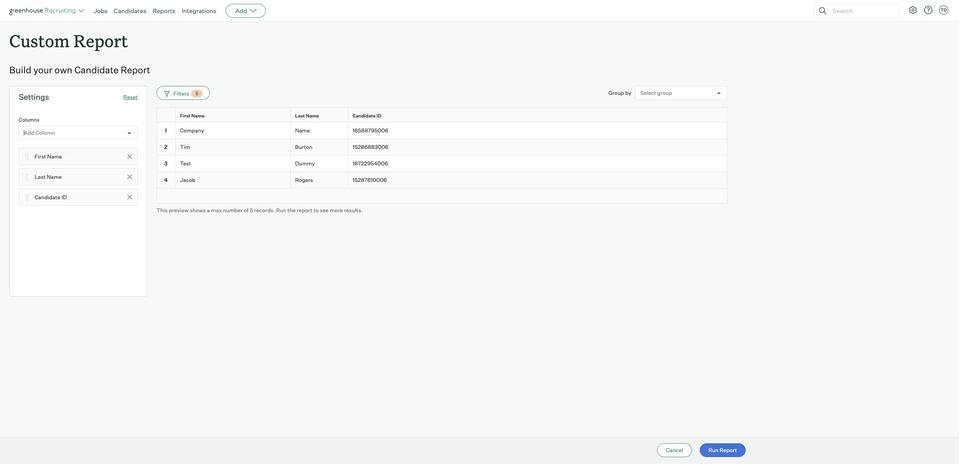 Task type: locate. For each thing, give the bounding box(es) containing it.
last name
[[295, 113, 319, 119], [35, 173, 62, 180]]

1 vertical spatial add
[[24, 130, 34, 136]]

0 vertical spatial last name
[[295, 113, 319, 119]]

1 horizontal spatial candidate id
[[353, 113, 382, 119]]

preview
[[169, 207, 189, 213]]

reports
[[153, 7, 176, 15]]

reset
[[123, 94, 138, 100]]

row containing 2
[[157, 139, 728, 155]]

1 horizontal spatial add
[[235, 7, 247, 15]]

1 row from the top
[[157, 108, 728, 124]]

1 horizontal spatial first
[[180, 113, 191, 119]]

records.
[[254, 207, 275, 213]]

16722954006
[[353, 160, 388, 167]]

0 horizontal spatial first name
[[35, 153, 62, 160]]

first
[[180, 113, 191, 119], [35, 153, 46, 160]]

this preview shows a max number of 5 records. run the report to see more results.
[[157, 207, 363, 213]]

reports link
[[153, 7, 176, 15]]

first name
[[180, 113, 205, 119], [35, 153, 62, 160]]

table containing 1
[[157, 108, 728, 203]]

name inside column header
[[306, 113, 319, 119]]

1 vertical spatial 5
[[250, 207, 253, 213]]

group
[[658, 90, 673, 96]]

this
[[157, 207, 168, 213]]

run
[[276, 207, 287, 213], [709, 447, 719, 453]]

last name inside column header
[[295, 113, 319, 119]]

id inside row
[[377, 113, 382, 119]]

0 vertical spatial last
[[295, 113, 305, 119]]

report
[[74, 29, 128, 52], [121, 64, 150, 76], [720, 447, 738, 453]]

jacob
[[180, 177, 196, 183]]

first down add column
[[35, 153, 46, 160]]

0 vertical spatial 5
[[196, 91, 198, 96]]

of
[[244, 207, 249, 213]]

2 row from the top
[[157, 123, 728, 139]]

2 vertical spatial candidate
[[35, 194, 60, 200]]

integrations link
[[182, 7, 217, 15]]

row
[[157, 108, 728, 124], [157, 123, 728, 139], [157, 139, 728, 155], [157, 155, 728, 172], [157, 172, 728, 188]]

report
[[297, 207, 313, 213]]

row containing 1
[[157, 123, 728, 139]]

table
[[157, 108, 728, 203]]

first up the company
[[180, 113, 191, 119]]

0 horizontal spatial last name
[[35, 173, 62, 180]]

candidate id
[[353, 113, 382, 119], [35, 194, 67, 200]]

3 row from the top
[[157, 139, 728, 155]]

filters
[[174, 90, 189, 97]]

1 horizontal spatial id
[[377, 113, 382, 119]]

settings
[[19, 92, 49, 102]]

0 vertical spatial candidate id
[[353, 113, 382, 119]]

0 horizontal spatial 5
[[196, 91, 198, 96]]

1 horizontal spatial candidate
[[74, 64, 119, 76]]

add button
[[226, 4, 266, 18]]

0 vertical spatial first name
[[180, 113, 205, 119]]

0 horizontal spatial id
[[62, 194, 67, 200]]

candidate
[[74, 64, 119, 76], [353, 113, 376, 119], [35, 194, 60, 200]]

5 row from the top
[[157, 172, 728, 188]]

greenhouse recruiting image
[[9, 6, 78, 15]]

build
[[9, 64, 31, 76]]

first name up the company
[[180, 113, 205, 119]]

last inside column header
[[295, 113, 305, 119]]

name
[[192, 113, 205, 119], [306, 113, 319, 119], [295, 127, 310, 134], [47, 153, 62, 160], [47, 173, 62, 180]]

custom report
[[9, 29, 128, 52]]

0 horizontal spatial last
[[35, 173, 46, 180]]

0 vertical spatial add
[[235, 7, 247, 15]]

row group
[[157, 123, 728, 188]]

1 vertical spatial run
[[709, 447, 719, 453]]

shows
[[190, 207, 206, 213]]

run inside button
[[709, 447, 719, 453]]

5
[[196, 91, 198, 96], [250, 207, 253, 213]]

row containing 4
[[157, 172, 728, 188]]

0 horizontal spatial candidate id
[[35, 194, 67, 200]]

2
[[164, 144, 168, 150]]

1 horizontal spatial last
[[295, 113, 305, 119]]

name inside "row group"
[[295, 127, 310, 134]]

1 horizontal spatial run
[[709, 447, 719, 453]]

1 vertical spatial last
[[35, 173, 46, 180]]

columns
[[19, 117, 39, 123]]

dummy
[[295, 160, 315, 167]]

candidates
[[114, 7, 147, 15]]

1 horizontal spatial 5
[[250, 207, 253, 213]]

1 horizontal spatial last name
[[295, 113, 319, 119]]

5 right of
[[250, 207, 253, 213]]

1 horizontal spatial first name
[[180, 113, 205, 119]]

candidates link
[[114, 7, 147, 15]]

select
[[641, 90, 657, 96]]

id
[[377, 113, 382, 119], [62, 194, 67, 200]]

a
[[207, 207, 210, 213]]

column header
[[157, 108, 177, 124]]

0 vertical spatial run
[[276, 207, 287, 213]]

5 right 'filters'
[[196, 91, 198, 96]]

0 vertical spatial first
[[180, 113, 191, 119]]

16588795006
[[353, 127, 389, 134]]

0 horizontal spatial first
[[35, 153, 46, 160]]

row containing 3
[[157, 155, 728, 172]]

last name column header
[[291, 108, 350, 124]]

add
[[235, 7, 247, 15], [24, 130, 34, 136]]

candidate inside row
[[353, 113, 376, 119]]

1 vertical spatial last name
[[35, 173, 62, 180]]

1 vertical spatial first name
[[35, 153, 62, 160]]

2 vertical spatial report
[[720, 447, 738, 453]]

1
[[165, 127, 167, 134]]

2 cell
[[157, 139, 176, 155]]

4 row from the top
[[157, 155, 728, 172]]

your
[[33, 64, 53, 76]]

max
[[211, 207, 222, 213]]

report inside button
[[720, 447, 738, 453]]

run report
[[709, 447, 738, 453]]

1 vertical spatial candidate
[[353, 113, 376, 119]]

add inside popup button
[[235, 7, 247, 15]]

add for add column
[[24, 130, 34, 136]]

0 vertical spatial candidate
[[74, 64, 119, 76]]

last
[[295, 113, 305, 119], [35, 173, 46, 180]]

first name column header
[[176, 108, 293, 124]]

0 vertical spatial id
[[377, 113, 382, 119]]

0 vertical spatial report
[[74, 29, 128, 52]]

test
[[180, 160, 191, 167]]

first name down 'column'
[[35, 153, 62, 160]]

by
[[626, 90, 632, 96]]

2 horizontal spatial candidate
[[353, 113, 376, 119]]

0 horizontal spatial add
[[24, 130, 34, 136]]



Task type: describe. For each thing, give the bounding box(es) containing it.
select group
[[641, 90, 673, 96]]

see
[[320, 207, 329, 213]]

integrations
[[182, 7, 217, 15]]

1 vertical spatial id
[[62, 194, 67, 200]]

Search text field
[[831, 5, 893, 16]]

td button
[[938, 4, 951, 16]]

filter image
[[163, 90, 170, 97]]

td
[[941, 7, 948, 13]]

own
[[55, 64, 72, 76]]

1 vertical spatial candidate id
[[35, 194, 67, 200]]

candidate id inside row
[[353, 113, 382, 119]]

3 cell
[[157, 155, 176, 172]]

3
[[164, 160, 168, 167]]

name inside 'column header'
[[192, 113, 205, 119]]

add column
[[24, 130, 55, 136]]

first inside 'column header'
[[180, 113, 191, 119]]

jobs
[[94, 7, 108, 15]]

0 horizontal spatial run
[[276, 207, 287, 213]]

first name inside 'column header'
[[180, 113, 205, 119]]

reset link
[[123, 94, 138, 100]]

row group containing 1
[[157, 123, 728, 188]]

add for add
[[235, 7, 247, 15]]

report for run report
[[720, 447, 738, 453]]

0 horizontal spatial candidate
[[35, 194, 60, 200]]

1 vertical spatial report
[[121, 64, 150, 76]]

configure image
[[909, 5, 918, 15]]

tim
[[180, 144, 190, 150]]

run report button
[[700, 443, 746, 457]]

jobs link
[[94, 7, 108, 15]]

4
[[164, 177, 168, 183]]

4 cell
[[157, 172, 176, 188]]

1 cell
[[157, 123, 176, 139]]

results.
[[344, 207, 363, 213]]

to
[[314, 207, 319, 213]]

cancel
[[667, 447, 684, 453]]

cancel button
[[658, 443, 693, 457]]

td button
[[940, 5, 949, 15]]

15287610006
[[353, 177, 387, 183]]

15286883006
[[353, 144, 389, 150]]

more
[[330, 207, 343, 213]]

rogers
[[295, 177, 313, 183]]

burton
[[295, 144, 313, 150]]

column
[[35, 130, 55, 136]]

number
[[223, 207, 243, 213]]

row containing first name
[[157, 108, 728, 124]]

company
[[180, 127, 204, 134]]

group
[[609, 90, 625, 96]]

column header inside row
[[157, 108, 177, 124]]

custom
[[9, 29, 70, 52]]

the
[[288, 207, 296, 213]]

1 vertical spatial first
[[35, 153, 46, 160]]

build your own candidate report
[[9, 64, 150, 76]]

report for custom report
[[74, 29, 128, 52]]

group by
[[609, 90, 632, 96]]



Task type: vqa. For each thing, say whether or not it's contained in the screenshot.
Goals
no



